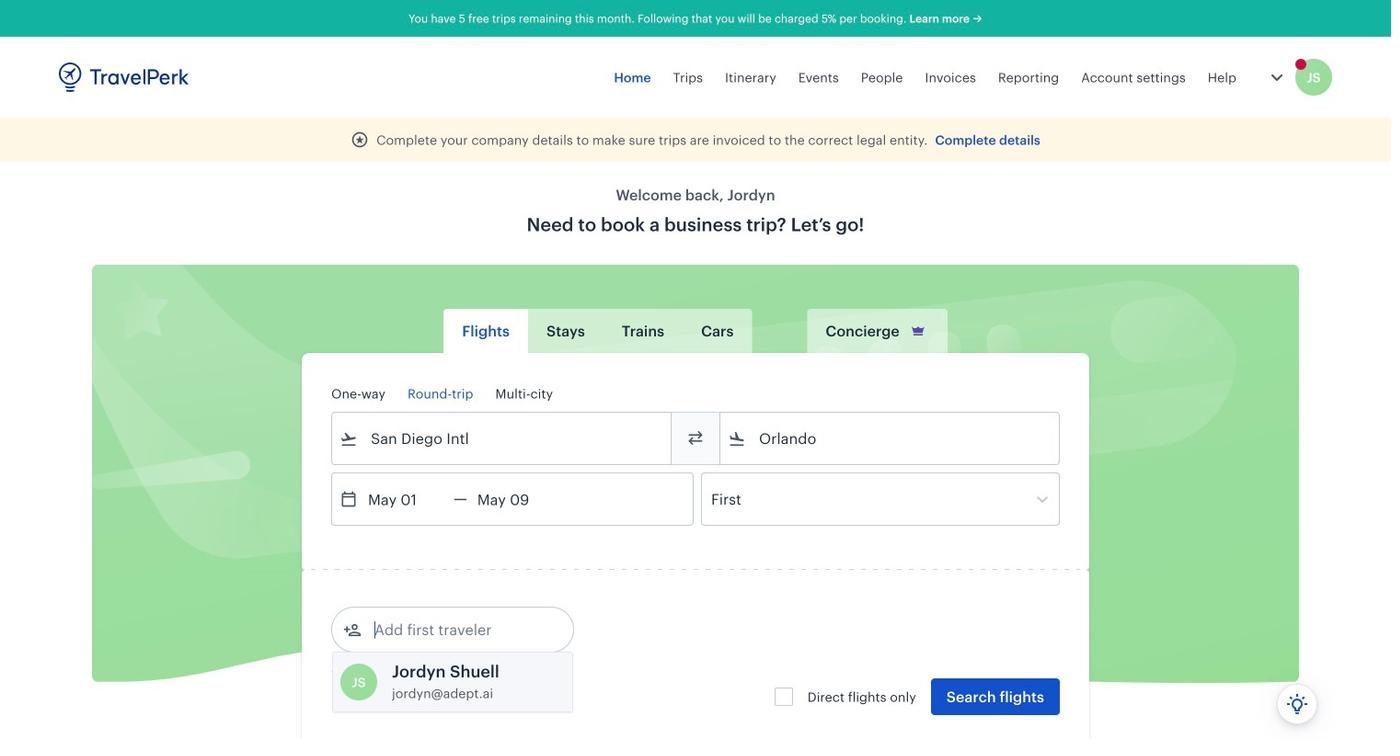 Task type: vqa. For each thing, say whether or not it's contained in the screenshot.
1st Alaska Airlines icon from the top southwest airlines icon
no



Task type: describe. For each thing, give the bounding box(es) containing it.
To search field
[[746, 424, 1035, 454]]

From search field
[[358, 424, 647, 454]]

Return text field
[[467, 474, 563, 525]]



Task type: locate. For each thing, give the bounding box(es) containing it.
Add first traveler search field
[[362, 616, 553, 645]]

Depart text field
[[358, 474, 454, 525]]



